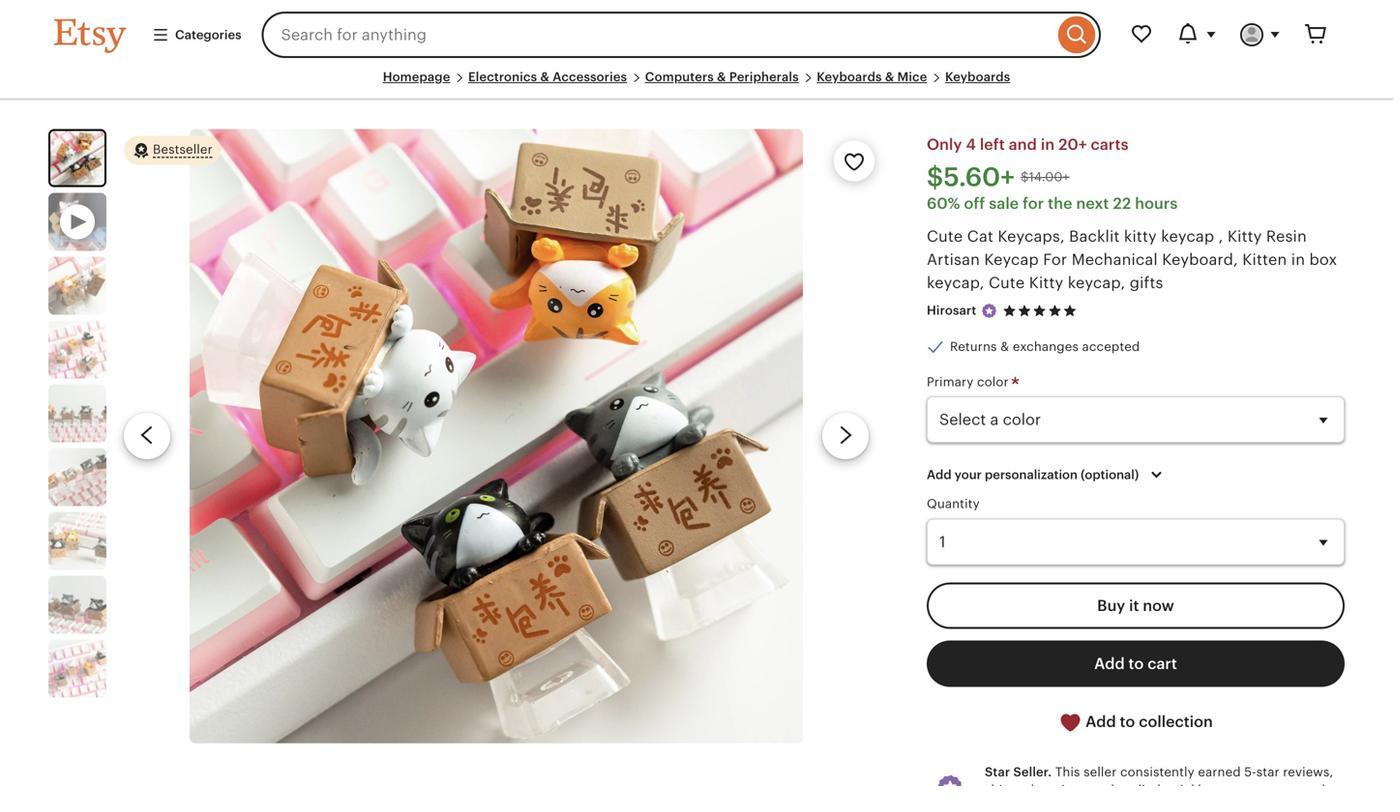 Task type: describe. For each thing, give the bounding box(es) containing it.
seller.
[[1013, 765, 1052, 780]]

,
[[1219, 228, 1223, 245]]

& for electronics
[[540, 70, 550, 84]]

(optional)
[[1081, 468, 1139, 482]]

cute cat keycaps backlit kitty keycap kitty resin artisan image 8 image
[[48, 640, 106, 698]]

star_seller image
[[980, 303, 998, 320]]

cat
[[967, 228, 994, 245]]

$5.60+ $14.00+
[[927, 162, 1070, 192]]

the
[[1048, 195, 1072, 213]]

left
[[980, 136, 1005, 153]]

kitty
[[1124, 228, 1157, 245]]

add for add your personalization (optional)
[[927, 468, 952, 482]]

any
[[1228, 783, 1249, 787]]

to for collection
[[1120, 713, 1135, 731]]

Search for anything text field
[[262, 12, 1054, 58]]

electronics & accessories
[[468, 70, 627, 84]]

$14.00+
[[1021, 170, 1070, 184]]

cute cat keycaps backlit kitty keycap kitty resin artisan image 4 image
[[48, 385, 106, 443]]

0 vertical spatial and
[[1009, 136, 1037, 153]]

kitten
[[1242, 251, 1287, 269]]

0 horizontal spatial cute cat keycaps backlit kitty keycap kitty resin artisan image 1 image
[[50, 131, 104, 185]]

returns
[[950, 340, 997, 354]]

add to cart button
[[927, 641, 1345, 687]]

cute cat keycaps backlit kitty keycap kitty resin artisan image 5 image
[[48, 448, 106, 507]]

consistently
[[1120, 765, 1195, 780]]

accessories
[[553, 70, 627, 84]]

60%
[[927, 195, 960, 213]]

categories banner
[[19, 0, 1374, 70]]

only
[[927, 136, 962, 153]]

and inside this seller consistently earned 5-star reviews, shipped on time, and replied quickly to any messages the
[[1091, 783, 1114, 787]]

20+
[[1059, 136, 1087, 153]]

0 vertical spatial cute
[[927, 228, 963, 245]]

time,
[[1057, 783, 1088, 787]]

for
[[1043, 251, 1067, 269]]

cute cat keycaps backlit kitty keycap kitty resin artisan image 7 image
[[48, 576, 106, 634]]

on
[[1038, 783, 1053, 787]]

$5.60+
[[927, 162, 1015, 192]]

buy
[[1097, 597, 1125, 615]]

buy it now button
[[927, 583, 1345, 629]]

mice
[[897, 70, 927, 84]]

quantity
[[927, 497, 980, 511]]

sale
[[989, 195, 1019, 213]]

electronics & accessories link
[[468, 70, 627, 84]]

cute cat keycaps backlit kitty keycap kitty resin artisan image 3 image
[[48, 321, 106, 379]]

categories
[[175, 27, 241, 42]]

keyboard,
[[1162, 251, 1238, 269]]

resin
[[1266, 228, 1307, 245]]

add for add to collection
[[1086, 713, 1116, 731]]

shipped
[[985, 783, 1034, 787]]

keyboards & mice
[[817, 70, 927, 84]]

messages
[[1253, 783, 1314, 787]]

for
[[1023, 195, 1044, 213]]

gifts
[[1130, 274, 1163, 292]]

color
[[977, 375, 1009, 389]]

reviews,
[[1283, 765, 1333, 780]]

1 keycap, from the left
[[927, 274, 984, 292]]

& for keyboards
[[885, 70, 894, 84]]

buy it now
[[1097, 597, 1174, 615]]

collection
[[1139, 713, 1213, 731]]

cart
[[1148, 655, 1177, 673]]

cute cat keycaps backlit kitty keycap kitty resin artisan image 2 image
[[48, 257, 106, 315]]

carts
[[1091, 136, 1129, 153]]

keyboards for keyboards & mice
[[817, 70, 882, 84]]

off
[[964, 195, 985, 213]]

hirosart link
[[927, 303, 976, 318]]

star
[[985, 765, 1010, 780]]

none search field inside categories banner
[[262, 12, 1101, 58]]

seller
[[1084, 765, 1117, 780]]

primary color
[[927, 375, 1012, 389]]

22
[[1113, 195, 1131, 213]]

only 4 left and in 20+ carts
[[927, 136, 1129, 153]]

it
[[1129, 597, 1139, 615]]

this seller consistently earned 5-star reviews, shipped on time, and replied quickly to any messages the
[[985, 765, 1344, 787]]

bestseller
[[153, 142, 213, 157]]

keycap
[[1161, 228, 1214, 245]]



Task type: vqa. For each thing, say whether or not it's contained in the screenshot.
Electronics & Accessories 'Link'
yes



Task type: locate. For each thing, give the bounding box(es) containing it.
kitty
[[1228, 228, 1262, 245], [1029, 274, 1064, 292]]

add to collection button
[[927, 699, 1345, 746]]

box
[[1309, 251, 1337, 269]]

2 vertical spatial add
[[1086, 713, 1116, 731]]

hirosart
[[927, 303, 976, 318]]

& left mice
[[885, 70, 894, 84]]

0 horizontal spatial keyboards
[[817, 70, 882, 84]]

0 horizontal spatial keycap,
[[927, 274, 984, 292]]

& right returns
[[1000, 340, 1009, 354]]

to inside button
[[1129, 655, 1144, 673]]

add to cart
[[1094, 655, 1177, 673]]

in left 20+
[[1041, 136, 1055, 153]]

now
[[1143, 597, 1174, 615]]

returns & exchanges accepted
[[950, 340, 1140, 354]]

add your personalization (optional) button
[[912, 455, 1182, 495]]

None search field
[[262, 12, 1101, 58]]

to left cart
[[1129, 655, 1144, 673]]

keyboards for the 'keyboards' link
[[945, 70, 1010, 84]]

homepage
[[383, 70, 450, 84]]

0 vertical spatial add
[[927, 468, 952, 482]]

1 horizontal spatial cute
[[989, 274, 1025, 292]]

0 vertical spatial in
[[1041, 136, 1055, 153]]

add inside dropdown button
[[927, 468, 952, 482]]

replied
[[1118, 783, 1161, 787]]

add
[[927, 468, 952, 482], [1094, 655, 1125, 673], [1086, 713, 1116, 731]]

add inside button
[[1086, 713, 1116, 731]]

next
[[1076, 195, 1109, 213]]

1 vertical spatial add
[[1094, 655, 1125, 673]]

0 vertical spatial kitty
[[1228, 228, 1262, 245]]

keycaps,
[[998, 228, 1065, 245]]

add left cart
[[1094, 655, 1125, 673]]

menu bar
[[54, 70, 1339, 100]]

in inside cute cat keycaps, backlit kitty keycap , kitty resin artisan keycap for mechanical keyboard, kitten in box keycap, cute kitty keycap, gifts
[[1291, 251, 1305, 269]]

and
[[1009, 136, 1037, 153], [1091, 783, 1114, 787]]

0 horizontal spatial and
[[1009, 136, 1037, 153]]

computers & peripherals
[[645, 70, 799, 84]]

to for cart
[[1129, 655, 1144, 673]]

mechanical
[[1072, 251, 1158, 269]]

to left collection
[[1120, 713, 1135, 731]]

cute up artisan
[[927, 228, 963, 245]]

in left box
[[1291, 251, 1305, 269]]

cute cat keycaps backlit kitty keycap kitty resin artisan image 6 image
[[48, 512, 106, 570]]

homepage link
[[383, 70, 450, 84]]

cute cat keycaps, backlit kitty keycap , kitty resin artisan keycap for mechanical keyboard, kitten in box keycap, cute kitty keycap, gifts
[[927, 228, 1337, 292]]

in
[[1041, 136, 1055, 153], [1291, 251, 1305, 269]]

add inside button
[[1094, 655, 1125, 673]]

computers & peripherals link
[[645, 70, 799, 84]]

peripherals
[[729, 70, 799, 84]]

keycap, down mechanical
[[1068, 274, 1125, 292]]

backlit
[[1069, 228, 1120, 245]]

2 keyboards from the left
[[945, 70, 1010, 84]]

60% off sale for the next 22 hours
[[927, 195, 1178, 213]]

keyboards
[[817, 70, 882, 84], [945, 70, 1010, 84]]

and right left
[[1009, 136, 1037, 153]]

1 horizontal spatial keyboards
[[945, 70, 1010, 84]]

0 vertical spatial to
[[1129, 655, 1144, 673]]

& right electronics
[[540, 70, 550, 84]]

keyboards right mice
[[945, 70, 1010, 84]]

star
[[1256, 765, 1280, 780]]

keyboards & mice link
[[817, 70, 927, 84]]

0 horizontal spatial kitty
[[1029, 274, 1064, 292]]

categories button
[[137, 17, 256, 52]]

1 keyboards from the left
[[817, 70, 882, 84]]

artisan
[[927, 251, 980, 269]]

this
[[1055, 765, 1080, 780]]

hours
[[1135, 195, 1178, 213]]

kitty right ","
[[1228, 228, 1262, 245]]

and down seller
[[1091, 783, 1114, 787]]

computers
[[645, 70, 714, 84]]

add your personalization (optional)
[[927, 468, 1139, 482]]

add left your
[[927, 468, 952, 482]]

electronics
[[468, 70, 537, 84]]

2 vertical spatial to
[[1212, 783, 1224, 787]]

to inside button
[[1120, 713, 1135, 731]]

1 vertical spatial in
[[1291, 251, 1305, 269]]

add up seller
[[1086, 713, 1116, 731]]

5-
[[1244, 765, 1256, 780]]

1 horizontal spatial in
[[1291, 251, 1305, 269]]

add to collection
[[1082, 713, 1213, 731]]

keycap, down artisan
[[927, 274, 984, 292]]

menu bar containing homepage
[[54, 70, 1339, 100]]

& for computers
[[717, 70, 726, 84]]

bestseller button
[[124, 135, 220, 166]]

1 horizontal spatial keycap,
[[1068, 274, 1125, 292]]

star seller.
[[985, 765, 1052, 780]]

cute down keycap
[[989, 274, 1025, 292]]

to inside this seller consistently earned 5-star reviews, shipped on time, and replied quickly to any messages the
[[1212, 783, 1224, 787]]

0 horizontal spatial in
[[1041, 136, 1055, 153]]

accepted
[[1082, 340, 1140, 354]]

1 horizontal spatial and
[[1091, 783, 1114, 787]]

2 keycap, from the left
[[1068, 274, 1125, 292]]

1 vertical spatial kitty
[[1029, 274, 1064, 292]]

cute
[[927, 228, 963, 245], [989, 274, 1025, 292]]

add for add to cart
[[1094, 655, 1125, 673]]

earned
[[1198, 765, 1241, 780]]

quickly
[[1164, 783, 1208, 787]]

primary
[[927, 375, 974, 389]]

keycap,
[[927, 274, 984, 292], [1068, 274, 1125, 292]]

keyboards link
[[945, 70, 1010, 84]]

to down earned
[[1212, 783, 1224, 787]]

kitty down for
[[1029, 274, 1064, 292]]

& for returns
[[1000, 340, 1009, 354]]

personalization
[[985, 468, 1078, 482]]

keycap
[[984, 251, 1039, 269]]

0 horizontal spatial cute
[[927, 228, 963, 245]]

exchanges
[[1013, 340, 1079, 354]]

1 horizontal spatial kitty
[[1228, 228, 1262, 245]]

& right computers
[[717, 70, 726, 84]]

cute cat keycaps backlit kitty keycap kitty resin artisan image 1 image
[[189, 129, 803, 744], [50, 131, 104, 185]]

1 vertical spatial to
[[1120, 713, 1135, 731]]

1 vertical spatial cute
[[989, 274, 1025, 292]]

keyboards left mice
[[817, 70, 882, 84]]

4
[[966, 136, 976, 153]]

1 horizontal spatial cute cat keycaps backlit kitty keycap kitty resin artisan image 1 image
[[189, 129, 803, 744]]

your
[[955, 468, 982, 482]]

1 vertical spatial and
[[1091, 783, 1114, 787]]

to
[[1129, 655, 1144, 673], [1120, 713, 1135, 731], [1212, 783, 1224, 787]]



